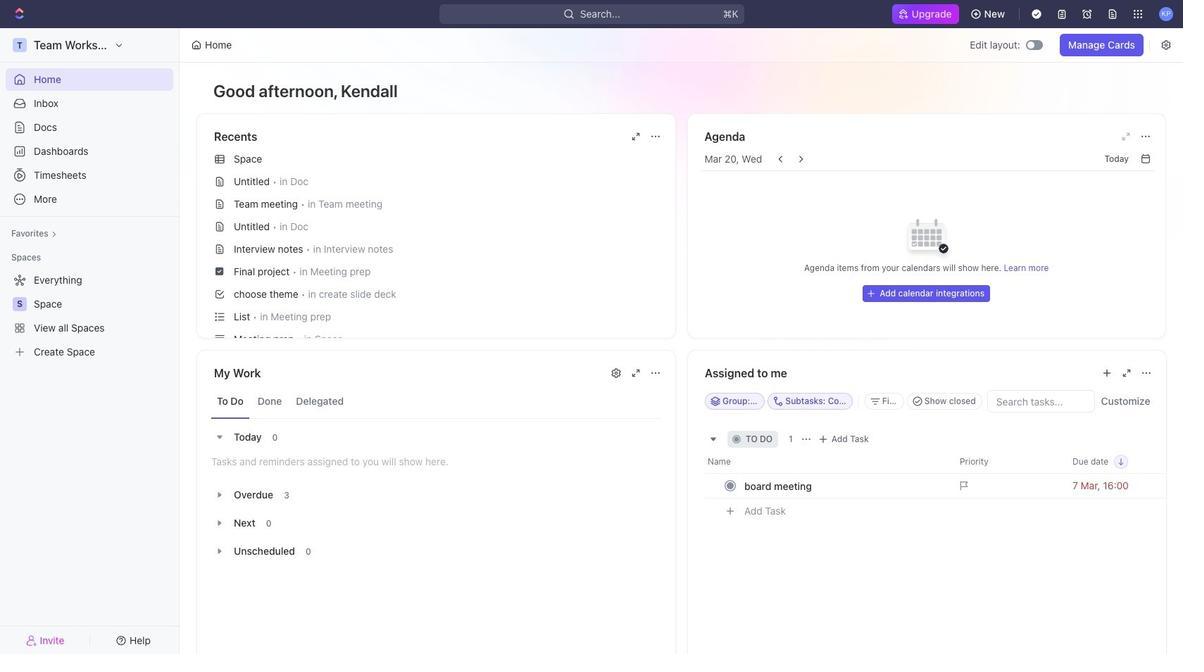 Task type: describe. For each thing, give the bounding box(es) containing it.
sidebar navigation
[[0, 28, 183, 655]]

tree inside the sidebar navigation
[[6, 269, 173, 364]]

square check image
[[216, 267, 224, 276]]

team workspace, , element
[[13, 38, 27, 52]]



Task type: locate. For each thing, give the bounding box(es) containing it.
invite user image
[[26, 635, 37, 647]]

tree
[[6, 269, 173, 364]]

space, , element
[[13, 297, 27, 311]]

tab list
[[211, 385, 661, 419]]

Search tasks... text field
[[988, 391, 1094, 412]]



Task type: vqa. For each thing, say whether or not it's contained in the screenshot.
'tree'
yes



